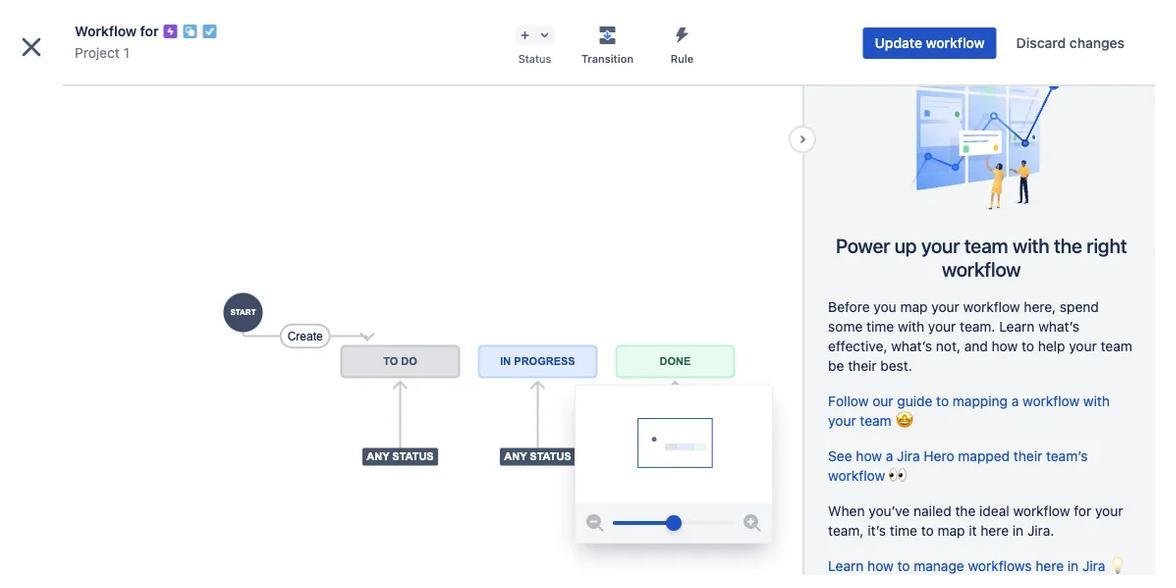 Task type: vqa. For each thing, say whether or not it's contained in the screenshot.
the bottommost for
yes



Task type: describe. For each thing, give the bounding box(es) containing it.
discard changes button
[[1005, 28, 1137, 59]]

💡
[[1110, 558, 1124, 574]]

when you've nailed the ideal workflow for your team, it's time to map it here in jira.
[[829, 503, 1124, 539]]

workflow inside follow our guide to mapping a workflow with your team
[[1023, 393, 1080, 409]]

🤩
[[896, 413, 910, 429]]

workflows
[[969, 558, 1032, 574]]

Search field
[[783, 11, 980, 43]]

1 vertical spatial in
[[1068, 558, 1079, 574]]

team.
[[960, 318, 996, 334]]

discard changes
[[1017, 35, 1125, 51]]

right
[[1087, 234, 1128, 257]]

rule
[[671, 53, 694, 65]]

project
[[75, 45, 120, 61]]

team's
[[1047, 448, 1089, 464]]

the inside the when you've nailed the ideal workflow for your team, it's time to map it here in jira.
[[956, 503, 976, 519]]

follow
[[829, 393, 869, 409]]

with inside power up your team with the right workflow
[[1013, 234, 1050, 257]]

how for see how a jira hero mapped their team's workflow
[[856, 448, 883, 464]]

project 1 link
[[75, 41, 130, 65]]

team inside follow our guide to mapping a workflow with your team
[[860, 413, 892, 429]]

jira software image
[[51, 15, 75, 39]]

your inside follow our guide to mapping a workflow with your team
[[829, 413, 857, 429]]

how for learn how to manage workflows here in jira 💡
[[868, 558, 894, 574]]

before
[[829, 299, 870, 315]]

to inside follow our guide to mapping a workflow with your team
[[937, 393, 949, 409]]

time inside before you map your workflow here, spend some time with your team. learn what's effective, what's not, and how to help your team be their best.
[[867, 318, 895, 334]]

team inside before you map your workflow here, spend some time with your team. learn what's effective, what's not, and how to help your team be their best.
[[1101, 338, 1133, 354]]

see how a jira hero mapped their team's workflow
[[829, 448, 1089, 484]]

follow our guide to mapping a workflow with your team
[[829, 393, 1111, 429]]

be
[[829, 358, 845, 374]]

workflow for
[[75, 23, 159, 39]]

to inside the when you've nailed the ideal workflow for your team, it's time to map it here in jira.
[[922, 523, 934, 539]]

workflow inside power up your team with the right workflow
[[942, 258, 1022, 281]]

hero
[[924, 448, 955, 464]]

changes
[[1070, 35, 1125, 51]]

for inside the when you've nailed the ideal workflow for your team, it's time to map it here in jira.
[[1074, 503, 1092, 519]]

2 group from the top
[[8, 339, 228, 392]]

0 horizontal spatial for
[[140, 23, 159, 39]]

a inside see how a jira hero mapped their team's workflow
[[886, 448, 894, 464]]

team inside power up your team with the right workflow
[[965, 234, 1009, 257]]

power up your team with the right workflow
[[836, 234, 1128, 281]]

👀
[[889, 468, 903, 484]]

manage
[[914, 558, 965, 574]]

power
[[836, 234, 891, 257]]

their inside before you map your workflow here, spend some time with your team. learn what's effective, what's not, and how to help your team be their best.
[[848, 358, 877, 374]]

time inside the when you've nailed the ideal workflow for your team, it's time to map it here in jira.
[[890, 523, 918, 539]]

discard
[[1017, 35, 1067, 51]]

rule button
[[645, 20, 720, 67]]

1 group from the top
[[8, 190, 228, 443]]

spend
[[1060, 299, 1100, 315]]

update
[[875, 35, 923, 51]]

workflow inside see how a jira hero mapped their team's workflow
[[829, 468, 886, 484]]

some
[[829, 318, 863, 334]]

mapping
[[953, 393, 1008, 409]]

before you map your workflow here, spend some time with your team. learn what's effective, what's not, and how to help your team be their best.
[[829, 299, 1133, 374]]

create button
[[600, 11, 667, 43]]

our
[[873, 393, 894, 409]]

map inside before you map your workflow here, spend some time with your team. learn what's effective, what's not, and how to help your team be their best.
[[901, 299, 928, 315]]

learn inside before you map your workflow here, spend some time with your team. learn what's effective, what's not, and how to help your team be their best.
[[1000, 318, 1035, 334]]



Task type: locate. For each thing, give the bounding box(es) containing it.
2 horizontal spatial team
[[1101, 338, 1133, 354]]

project 1
[[75, 45, 130, 61]]

with inside before you map your workflow here, spend some time with your team. learn what's effective, what's not, and how to help your team be their best.
[[898, 318, 925, 334]]

0 vertical spatial jira
[[897, 448, 920, 464]]

1 horizontal spatial team
[[965, 234, 1009, 257]]

for right "workflow" at left
[[140, 23, 159, 39]]

team right the help
[[1101, 338, 1133, 354]]

jira software image
[[51, 15, 75, 39]]

time down "you've"
[[890, 523, 918, 539]]

their inside see how a jira hero mapped their team's workflow
[[1014, 448, 1043, 464]]

jira
[[897, 448, 920, 464], [1083, 558, 1106, 574]]

0 horizontal spatial what's
[[892, 338, 933, 354]]

a up 👀
[[886, 448, 894, 464]]

0 vertical spatial time
[[867, 318, 895, 334]]

1 vertical spatial here
[[1036, 558, 1064, 574]]

workflow
[[926, 35, 985, 51], [942, 258, 1022, 281], [964, 299, 1021, 315], [1023, 393, 1080, 409], [829, 468, 886, 484], [1014, 503, 1071, 519]]

here down jira.
[[1036, 558, 1064, 574]]

for
[[140, 23, 159, 39], [1074, 503, 1092, 519]]

1 vertical spatial team
[[1101, 338, 1133, 354]]

a
[[1012, 393, 1019, 409], [886, 448, 894, 464]]

1 vertical spatial time
[[890, 523, 918, 539]]

group
[[8, 190, 228, 443], [8, 339, 228, 392]]

in inside the when you've nailed the ideal workflow for your team, it's time to map it here in jira.
[[1013, 523, 1024, 539]]

1 vertical spatial the
[[956, 503, 976, 519]]

map
[[901, 299, 928, 315], [938, 523, 966, 539]]

1
[[123, 45, 130, 61]]

1 horizontal spatial the
[[1055, 234, 1083, 257]]

close workflow editor image
[[16, 31, 47, 63]]

to inside before you map your workflow here, spend some time with your team. learn what's effective, what's not, and how to help your team be their best.
[[1022, 338, 1035, 354]]

0 horizontal spatial jira
[[897, 448, 920, 464]]

the inside power up your team with the right workflow
[[1055, 234, 1083, 257]]

see
[[829, 448, 853, 464]]

0 vertical spatial what's
[[1039, 318, 1080, 334]]

their left team's
[[1014, 448, 1043, 464]]

you've
[[869, 503, 910, 519]]

1 vertical spatial for
[[1074, 503, 1092, 519]]

1 horizontal spatial in
[[1068, 558, 1079, 574]]

what's up the best.
[[892, 338, 933, 354]]

Zoom level range field
[[613, 504, 735, 543]]

help
[[1039, 338, 1066, 354]]

to down the "nailed"
[[922, 523, 934, 539]]

0 vertical spatial how
[[992, 338, 1018, 354]]

0 horizontal spatial their
[[848, 358, 877, 374]]

primary element
[[12, 0, 783, 55]]

in left jira.
[[1013, 523, 1024, 539]]

1 vertical spatial how
[[856, 448, 883, 464]]

when
[[829, 503, 865, 519]]

1 horizontal spatial their
[[1014, 448, 1043, 464]]

team down our
[[860, 413, 892, 429]]

to
[[1022, 338, 1035, 354], [937, 393, 949, 409], [922, 523, 934, 539], [898, 558, 911, 574]]

time
[[867, 318, 895, 334], [890, 523, 918, 539]]

0 vertical spatial with
[[1013, 234, 1050, 257]]

2 vertical spatial with
[[1084, 393, 1111, 409]]

team
[[965, 234, 1009, 257], [1101, 338, 1133, 354], [860, 413, 892, 429]]

with inside follow our guide to mapping a workflow with your team
[[1084, 393, 1111, 409]]

to right guide at the right bottom of page
[[937, 393, 949, 409]]

1 horizontal spatial here
[[1036, 558, 1064, 574]]

nailed
[[914, 503, 952, 519]]

jira up 👀
[[897, 448, 920, 464]]

and
[[965, 338, 988, 354]]

0 vertical spatial team
[[965, 234, 1009, 257]]

your inside power up your team with the right workflow
[[922, 234, 960, 257]]

transition
[[582, 53, 634, 65]]

up
[[895, 234, 917, 257]]

0 vertical spatial their
[[848, 358, 877, 374]]

learn down team, on the bottom of page
[[829, 558, 864, 574]]

time down you
[[867, 318, 895, 334]]

team,
[[829, 523, 864, 539]]

0 horizontal spatial team
[[860, 413, 892, 429]]

here,
[[1024, 299, 1057, 315]]

ideal
[[980, 503, 1010, 519]]

what's
[[1039, 318, 1080, 334], [892, 338, 933, 354]]

how inside see how a jira hero mapped their team's workflow
[[856, 448, 883, 464]]

for down team's
[[1074, 503, 1092, 519]]

0 vertical spatial the
[[1055, 234, 1083, 257]]

create banner
[[0, 0, 1157, 55]]

1 horizontal spatial a
[[1012, 393, 1019, 409]]

in left 💡
[[1068, 558, 1079, 574]]

you're in the workflow viewfinder, use the arrow keys to move it element
[[576, 386, 773, 504]]

0 horizontal spatial with
[[898, 318, 925, 334]]

the
[[1055, 234, 1083, 257], [956, 503, 976, 519]]

a right "mapping"
[[1012, 393, 1019, 409]]

0 vertical spatial learn
[[1000, 318, 1035, 334]]

0 vertical spatial a
[[1012, 393, 1019, 409]]

2 vertical spatial team
[[860, 413, 892, 429]]

their
[[848, 358, 877, 374], [1014, 448, 1043, 464]]

workflow
[[75, 23, 137, 39]]

1 horizontal spatial map
[[938, 523, 966, 539]]

here down 'ideal' on the right
[[981, 523, 1009, 539]]

update workflow
[[875, 35, 985, 51]]

how inside before you map your workflow here, spend some time with your team. learn what's effective, what's not, and how to help your team be their best.
[[992, 338, 1018, 354]]

create
[[611, 19, 655, 35]]

workflow inside before you map your workflow here, spend some time with your team. learn what's effective, what's not, and how to help your team be their best.
[[964, 299, 1021, 315]]

1 vertical spatial learn
[[829, 558, 864, 574]]

1 vertical spatial what's
[[892, 338, 933, 354]]

it
[[969, 523, 977, 539]]

guide
[[898, 393, 933, 409]]

how right 'see'
[[856, 448, 883, 464]]

transition button
[[570, 20, 645, 67]]

0 vertical spatial in
[[1013, 523, 1024, 539]]

0 vertical spatial here
[[981, 523, 1009, 539]]

zoom out image
[[584, 512, 608, 536]]

workflow inside button
[[926, 35, 985, 51]]

0 horizontal spatial learn
[[829, 558, 864, 574]]

zoom in image
[[741, 512, 765, 536]]

it's
[[868, 523, 887, 539]]

your
[[922, 234, 960, 257], [932, 299, 960, 315], [929, 318, 957, 334], [1069, 338, 1098, 354], [829, 413, 857, 429], [1096, 503, 1124, 519]]

0 horizontal spatial map
[[901, 299, 928, 315]]

map right you
[[901, 299, 928, 315]]

update workflow button
[[863, 28, 997, 59]]

mapped
[[959, 448, 1010, 464]]

0 horizontal spatial here
[[981, 523, 1009, 539]]

with
[[1013, 234, 1050, 257], [898, 318, 925, 334], [1084, 393, 1111, 409]]

their down effective,
[[848, 358, 877, 374]]

2 vertical spatial how
[[868, 558, 894, 574]]

the left right
[[1055, 234, 1083, 257]]

map inside the when you've nailed the ideal workflow for your team, it's time to map it here in jira.
[[938, 523, 966, 539]]

the up it
[[956, 503, 976, 519]]

1 horizontal spatial with
[[1013, 234, 1050, 257]]

1 horizontal spatial for
[[1074, 503, 1092, 519]]

0 vertical spatial map
[[901, 299, 928, 315]]

to left manage
[[898, 558, 911, 574]]

effective,
[[829, 338, 888, 354]]

not,
[[936, 338, 961, 354]]

jira inside see how a jira hero mapped their team's workflow
[[897, 448, 920, 464]]

in
[[1013, 523, 1024, 539], [1068, 558, 1079, 574]]

1 horizontal spatial what's
[[1039, 318, 1080, 334]]

0 horizontal spatial a
[[886, 448, 894, 464]]

learn down here,
[[1000, 318, 1035, 334]]

1 vertical spatial their
[[1014, 448, 1043, 464]]

your inside the when you've nailed the ideal workflow for your team, it's time to map it here in jira.
[[1096, 503, 1124, 519]]

status
[[519, 52, 552, 65]]

1 vertical spatial map
[[938, 523, 966, 539]]

2 horizontal spatial with
[[1084, 393, 1111, 409]]

0 horizontal spatial in
[[1013, 523, 1024, 539]]

jira.
[[1028, 523, 1055, 539]]

1 horizontal spatial jira
[[1083, 558, 1106, 574]]

jira left 💡
[[1083, 558, 1106, 574]]

learn
[[1000, 318, 1035, 334], [829, 558, 864, 574]]

a inside follow our guide to mapping a workflow with your team
[[1012, 393, 1019, 409]]

1 vertical spatial with
[[898, 318, 925, 334]]

to left the help
[[1022, 338, 1035, 354]]

you
[[874, 299, 897, 315]]

how down it's
[[868, 558, 894, 574]]

with up the best.
[[898, 318, 925, 334]]

team right the up
[[965, 234, 1009, 257]]

how
[[992, 338, 1018, 354], [856, 448, 883, 464], [868, 558, 894, 574]]

with up team's
[[1084, 393, 1111, 409]]

1 vertical spatial jira
[[1083, 558, 1106, 574]]

best.
[[881, 358, 913, 374]]

map left it
[[938, 523, 966, 539]]

how right "and"
[[992, 338, 1018, 354]]

here
[[981, 523, 1009, 539], [1036, 558, 1064, 574]]

power up your team with the right workflow dialog
[[0, 0, 1157, 576]]

workflow inside the when you've nailed the ideal workflow for your team, it's time to map it here in jira.
[[1014, 503, 1071, 519]]

what's up the help
[[1039, 318, 1080, 334]]

with up here,
[[1013, 234, 1050, 257]]

1 horizontal spatial learn
[[1000, 318, 1035, 334]]

0 horizontal spatial the
[[956, 503, 976, 519]]

1 vertical spatial a
[[886, 448, 894, 464]]

here inside the when you've nailed the ideal workflow for your team, it's time to map it here in jira.
[[981, 523, 1009, 539]]

0 vertical spatial for
[[140, 23, 159, 39]]

learn how to manage workflows here in jira 💡
[[829, 558, 1124, 574]]



